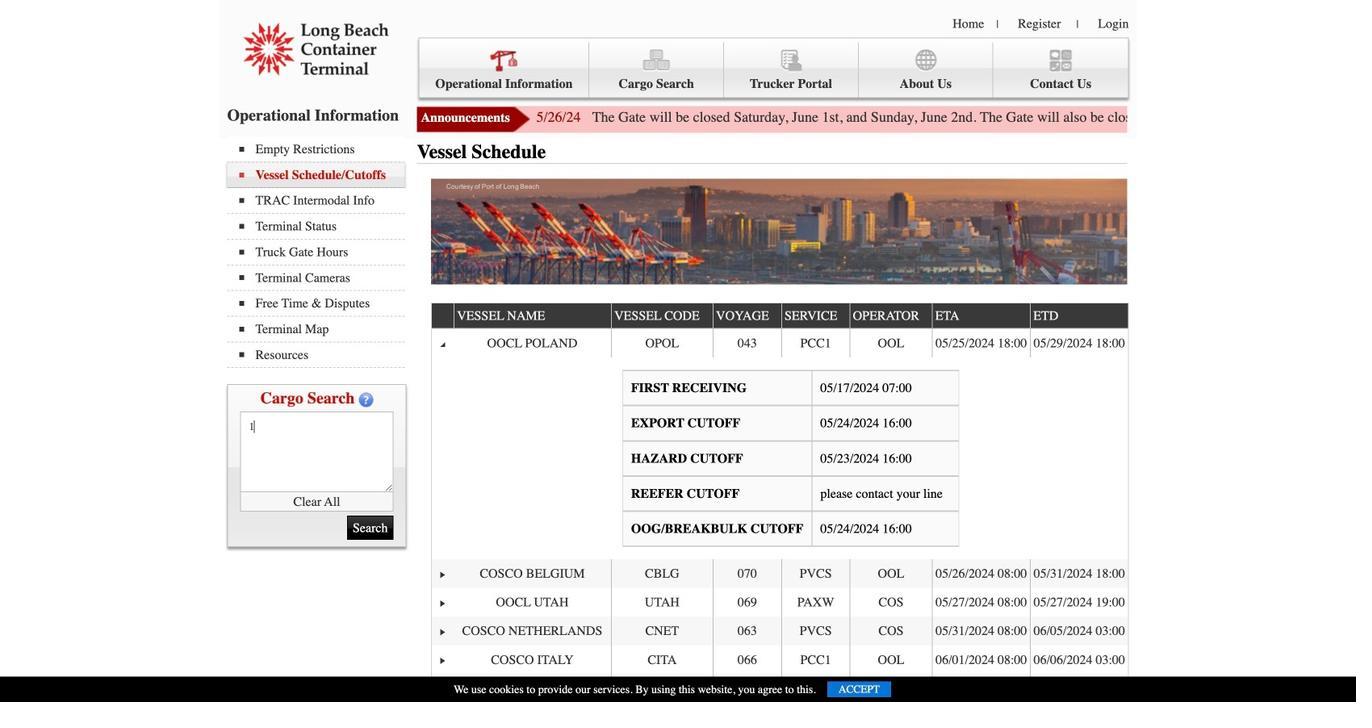 Task type: describe. For each thing, give the bounding box(es) containing it.
Enter container numbers and/ or booking numbers.  text field
[[240, 412, 393, 492]]

1 row from the top
[[432, 302, 1129, 329]]

8 row from the top
[[432, 674, 1128, 702]]

5 row from the top
[[432, 588, 1128, 617]]

4 row from the top
[[432, 559, 1128, 588]]

0 horizontal spatial menu bar
[[227, 137, 413, 368]]



Task type: locate. For each thing, give the bounding box(es) containing it.
row
[[432, 302, 1129, 329], [432, 329, 1128, 358], [432, 358, 1128, 559], [432, 559, 1128, 588], [432, 588, 1128, 617], [432, 617, 1128, 646], [432, 646, 1128, 674], [432, 674, 1128, 702]]

cell
[[432, 329, 454, 358], [454, 329, 611, 358], [611, 329, 713, 358], [713, 329, 781, 358], [781, 329, 849, 358], [849, 329, 932, 358], [932, 329, 1030, 358], [1030, 329, 1128, 358], [432, 358, 454, 559], [432, 559, 454, 588], [454, 559, 611, 588], [611, 559, 713, 588], [713, 559, 781, 588], [781, 559, 849, 588], [849, 559, 932, 588], [932, 559, 1030, 588], [1030, 559, 1128, 588], [432, 588, 454, 617], [454, 588, 611, 617], [611, 588, 713, 617], [713, 588, 781, 617], [781, 588, 849, 617], [849, 588, 932, 617], [932, 588, 1030, 617], [1030, 588, 1128, 617], [432, 617, 454, 646], [454, 617, 611, 646], [611, 617, 713, 646], [713, 617, 781, 646], [781, 617, 849, 646], [849, 617, 932, 646], [932, 617, 1030, 646], [1030, 617, 1128, 646], [432, 646, 454, 674], [454, 646, 611, 674], [611, 646, 713, 674], [713, 646, 781, 674], [781, 646, 849, 674], [849, 646, 932, 674], [932, 646, 1030, 674], [1030, 646, 1128, 674], [432, 674, 454, 702], [454, 674, 611, 702], [611, 674, 713, 702], [713, 674, 781, 702], [781, 674, 849, 702], [849, 674, 932, 702], [932, 674, 1030, 702], [1030, 674, 1128, 702]]

2 row from the top
[[432, 329, 1128, 358]]

None submit
[[347, 516, 393, 540]]

6 row from the top
[[432, 617, 1128, 646]]

3 row from the top
[[432, 358, 1128, 559]]

1 vertical spatial menu bar
[[227, 137, 413, 368]]

row group
[[432, 329, 1128, 702]]

0 vertical spatial menu bar
[[419, 38, 1129, 98]]

tree grid
[[432, 302, 1129, 702]]

7 row from the top
[[432, 646, 1128, 674]]

1 horizontal spatial menu bar
[[419, 38, 1129, 98]]

column header
[[432, 303, 454, 329]]

menu bar
[[419, 38, 1129, 98], [227, 137, 413, 368]]



Task type: vqa. For each thing, say whether or not it's contained in the screenshot.
before inside OOG REC​EIVAL/DELIVERIES: WILL BE HANDLED ON TUESDAYS 1ST SHIFT ONLY OF EACH WEEK WITH CONFIRMED PREPAID FEES. *** SPECIAL EQ THAT INCLUDES BUT NOT LIMITED TO FLATRACKS, OPEN TOPS, TANKS ARE ALL SUBJECT TO FLIP FEES. PLEASE CONTACT YOUR LINE FOR RATES *** PLEASE CONTACT CUSTOMER SERVICE FOR DETAILS AND ARRANGEMENTS. CUSTOMER SERVICE WILL NEED 24 HR ADVANCED NOTICE BEFORE DRIVER MAY ENTER THE TERMINAL.  PLEASE ALSO ENSURE DRIVER HAS SECURED AN APPOINTMENT AS WELL.
no



